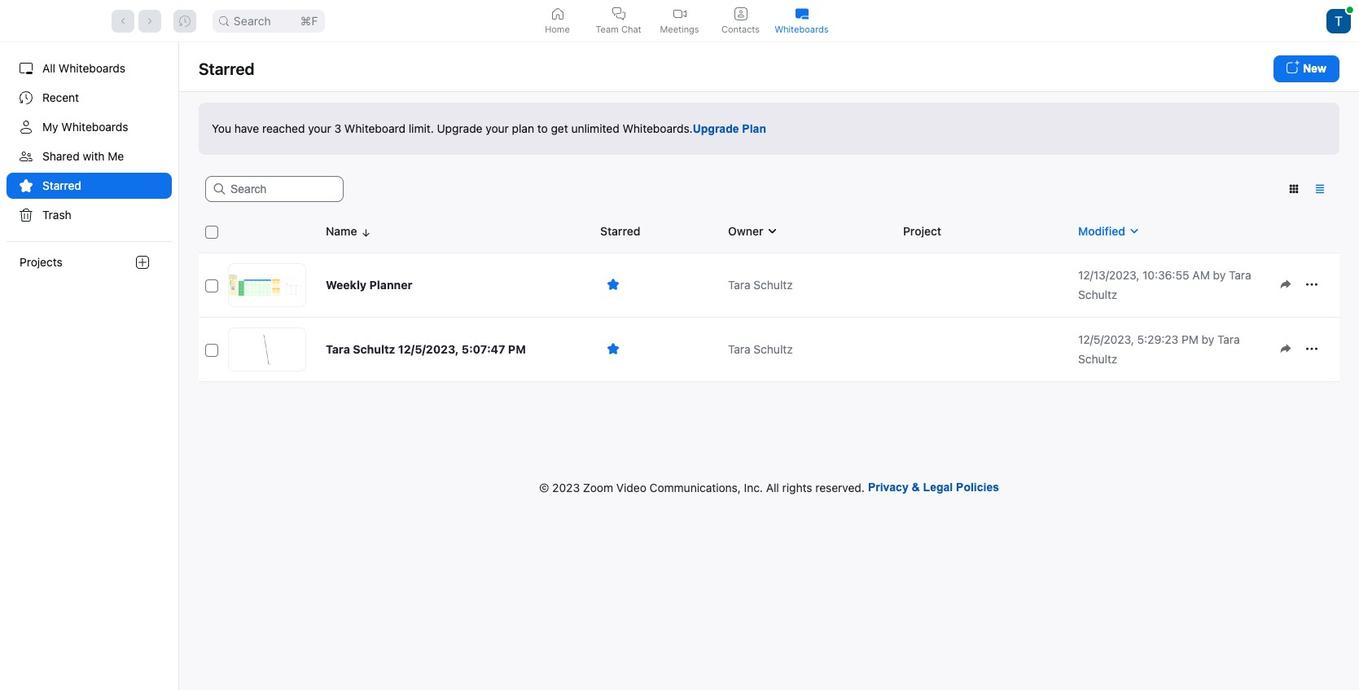 Task type: locate. For each thing, give the bounding box(es) containing it.
video on image
[[673, 7, 686, 20]]

team
[[596, 23, 619, 35]]

meetings button
[[649, 0, 710, 42]]

team chat image
[[612, 7, 625, 20], [612, 7, 625, 20]]

magnifier image
[[219, 16, 229, 26], [219, 16, 229, 26]]

home
[[545, 23, 570, 35]]

whiteboards button
[[772, 0, 833, 42]]

profile contact image
[[735, 7, 748, 20]]

whiteboards
[[775, 23, 829, 35]]

home small image
[[551, 7, 564, 20]]

tab list containing home
[[527, 0, 833, 42]]

whiteboard small image
[[796, 7, 809, 20], [796, 7, 809, 20]]

contacts
[[722, 23, 760, 35]]

online image
[[1347, 6, 1354, 13], [1347, 6, 1354, 13]]

home button
[[527, 0, 588, 42]]

tab list
[[527, 0, 833, 42]]



Task type: describe. For each thing, give the bounding box(es) containing it.
meetings
[[660, 23, 700, 35]]

avatar image
[[1327, 9, 1352, 33]]

contacts button
[[710, 0, 772, 42]]

chat
[[622, 23, 642, 35]]

team chat button
[[588, 0, 649, 42]]

home small image
[[551, 7, 564, 20]]

⌘f
[[300, 13, 318, 27]]

team chat
[[596, 23, 642, 35]]

profile contact image
[[735, 7, 748, 20]]

search
[[234, 13, 271, 27]]

video on image
[[673, 7, 686, 20]]



Task type: vqa. For each thing, say whether or not it's contained in the screenshot.
GROUP
no



